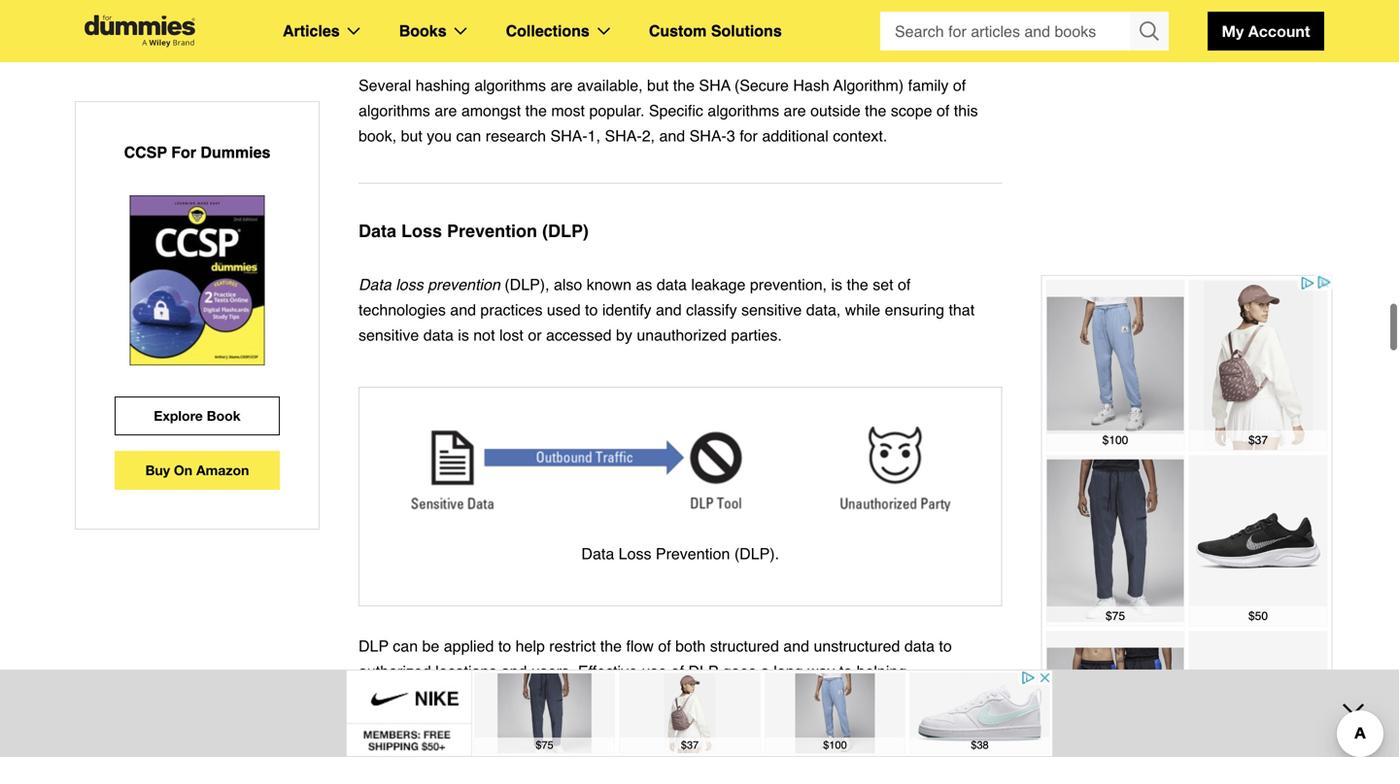 Task type: vqa. For each thing, say whether or not it's contained in the screenshot.
leftmost the Prevention
yes



Task type: locate. For each thing, give the bounding box(es) containing it.
book image image
[[130, 195, 265, 365]]

technologies
[[359, 301, 446, 319]]

to
[[585, 301, 598, 319], [498, 637, 511, 655], [939, 637, 952, 655], [839, 662, 852, 680], [767, 738, 780, 756]]

0 vertical spatial dlp
[[359, 637, 389, 655]]

that
[[949, 301, 975, 319], [637, 738, 663, 756]]

dlp up accidentally on the bottom
[[410, 713, 440, 731]]

the right 'in'
[[854, 688, 876, 706]]

is left not
[[458, 326, 469, 344]]

for
[[740, 127, 758, 145]]

2 horizontal spatial are
[[784, 102, 806, 120]]

1 horizontal spatial is
[[831, 276, 843, 293]]

that inside (dlp), also known as data leakage prevention, is the set of technologies and practices used to identify and classify sensitive data, while ensuring that sensitive data is not lost or accessed by unauthorized parties.
[[949, 301, 975, 319]]

loss up the flow
[[619, 545, 652, 563]]

0 horizontal spatial but
[[401, 127, 423, 145]]

0 vertical spatial or
[[528, 326, 542, 344]]

both
[[676, 637, 706, 655], [711, 688, 741, 706]]

as
[[636, 276, 652, 293]]

2 horizontal spatial algorithms
[[708, 102, 780, 120]]

of right use
[[671, 662, 684, 680]]

long
[[774, 662, 803, 680]]

0 vertical spatial loss
[[401, 221, 442, 241]]

data's
[[563, 688, 605, 706]]

of right set at the top right
[[898, 276, 911, 293]]

identify
[[602, 301, 652, 319]]

1 horizontal spatial loss
[[619, 545, 652, 563]]

is up data,
[[831, 276, 843, 293]]

that inside dlp can be applied to help restrict the flow of both structured and unstructured data to authorized locations and users. effective use of dlp goes a long way to helping organizations safeguard their data's confidentiality, both on-prem and in the cloud. to put it plainly, dlp analyzes data storage, identifies sensitive data components, and prevents users from accidentally or maliciously sending that sensitive data to the wrong party.
[[637, 738, 663, 756]]

to up put
[[939, 637, 952, 655]]

to right way
[[839, 662, 852, 680]]

data loss prevention
[[359, 276, 505, 293]]

the left set at the top right
[[847, 276, 869, 293]]

you
[[427, 127, 452, 145]]

sha- left for
[[690, 127, 727, 145]]

0 horizontal spatial loss
[[401, 221, 442, 241]]

1 horizontal spatial sha-
[[605, 127, 642, 145]]

close this dialog image
[[1370, 678, 1390, 698]]

algorithms down several
[[359, 102, 430, 120]]

prevention up prevention
[[447, 221, 537, 241]]

advertisement element
[[1041, 275, 1333, 757], [346, 670, 1053, 757]]

ensuring
[[885, 301, 945, 319]]

1 vertical spatial can
[[393, 637, 418, 655]]

group
[[880, 12, 1169, 51]]

are up most
[[550, 76, 573, 94]]

1 vertical spatial both
[[711, 688, 741, 706]]

sensitive
[[742, 301, 802, 319], [359, 326, 419, 344], [671, 713, 731, 731], [667, 738, 728, 756]]

1 horizontal spatial that
[[949, 301, 975, 319]]

for
[[171, 143, 196, 161]]

0 horizontal spatial or
[[480, 738, 493, 756]]

algorithms up for
[[708, 102, 780, 120]]

custom solutions
[[649, 22, 782, 40]]

data for data loss prevention
[[359, 276, 391, 293]]

explore
[[154, 408, 203, 424]]

1 horizontal spatial can
[[456, 127, 481, 145]]

1,
[[588, 127, 601, 145]]

collections
[[506, 22, 590, 40]]

or
[[528, 326, 542, 344], [480, 738, 493, 756]]

2,
[[642, 127, 655, 145]]

0 vertical spatial that
[[949, 301, 975, 319]]

and
[[659, 127, 685, 145], [450, 301, 476, 319], [656, 301, 682, 319], [784, 637, 810, 655], [501, 662, 527, 680], [808, 688, 833, 706], [864, 713, 890, 731]]

can right you at left
[[456, 127, 481, 145]]

1 vertical spatial loss
[[619, 545, 652, 563]]

help
[[516, 637, 545, 655]]

1 vertical spatial but
[[401, 127, 423, 145]]

2 horizontal spatial sha-
[[690, 127, 727, 145]]

1 vertical spatial or
[[480, 738, 493, 756]]

of up 'this' in the top of the page
[[953, 76, 966, 94]]

prevention
[[447, 221, 537, 241], [656, 545, 730, 563]]

identifies
[[605, 713, 667, 731]]

are up additional
[[784, 102, 806, 120]]

flow
[[626, 637, 654, 655]]

confidentiality,
[[609, 688, 706, 706]]

sha- down the popular.
[[605, 127, 642, 145]]

0 vertical spatial both
[[676, 637, 706, 655]]

0 vertical spatial is
[[831, 276, 843, 293]]

2 vertical spatial data
[[582, 545, 614, 563]]

safeguard
[[455, 688, 525, 706]]

a
[[761, 662, 769, 680]]

can left be at the bottom of the page
[[393, 637, 418, 655]]

set
[[873, 276, 894, 293]]

but left you at left
[[401, 127, 423, 145]]

on-
[[745, 688, 768, 706]]

algorithms up amongst
[[474, 76, 546, 94]]

3 sha- from the left
[[690, 127, 727, 145]]

be
[[422, 637, 440, 655]]

it
[[972, 688, 980, 706]]

the
[[673, 76, 695, 94], [525, 102, 547, 120], [865, 102, 887, 120], [847, 276, 869, 293], [600, 637, 622, 655], [854, 688, 876, 706], [784, 738, 805, 756]]

0 vertical spatial can
[[456, 127, 481, 145]]

of left 'this' in the top of the page
[[937, 102, 950, 120]]

0 horizontal spatial that
[[637, 738, 663, 756]]

scope
[[891, 102, 933, 120]]

0 vertical spatial data
[[359, 221, 397, 241]]

open book categories image
[[454, 27, 467, 35]]

data for data loss prevention (dlp).
[[582, 545, 614, 563]]

2 horizontal spatial dlp
[[689, 662, 719, 680]]

account
[[1249, 22, 1311, 40]]

1 vertical spatial that
[[637, 738, 663, 756]]

context.
[[833, 127, 888, 145]]

sha- down most
[[550, 127, 588, 145]]

accessed
[[546, 326, 612, 344]]

can
[[456, 127, 481, 145], [393, 637, 418, 655]]

most
[[551, 102, 585, 120]]

and right 2,
[[659, 127, 685, 145]]

data up "restrict"
[[582, 545, 614, 563]]

dlp
[[359, 637, 389, 655], [689, 662, 719, 680], [410, 713, 440, 731]]

the down algorithm)
[[865, 102, 887, 120]]

that right ensuring
[[949, 301, 975, 319]]

classify
[[686, 301, 737, 319]]

1 vertical spatial dlp
[[689, 662, 719, 680]]

0 horizontal spatial is
[[458, 326, 469, 344]]

of right the flow
[[658, 637, 671, 655]]

restrict
[[549, 637, 596, 655]]

or right lost
[[528, 326, 542, 344]]

1 horizontal spatial or
[[528, 326, 542, 344]]

1 vertical spatial is
[[458, 326, 469, 344]]

dlp up authorized
[[359, 637, 389, 655]]

custom solutions link
[[649, 18, 782, 44]]

0 horizontal spatial can
[[393, 637, 418, 655]]

are
[[550, 76, 573, 94], [435, 102, 457, 120], [784, 102, 806, 120]]

data up loss
[[359, 221, 397, 241]]

party.
[[856, 738, 894, 756]]

sha-
[[550, 127, 588, 145], [605, 127, 642, 145], [690, 127, 727, 145]]

data left loss
[[359, 276, 391, 293]]

1 horizontal spatial but
[[647, 76, 669, 94]]

way
[[808, 662, 835, 680]]

both down goes
[[711, 688, 741, 706]]

data loss prevention (dlp). image
[[410, 427, 951, 512]]

1 horizontal spatial prevention
[[656, 545, 730, 563]]

articles
[[283, 22, 340, 40]]

0 horizontal spatial sha-
[[550, 127, 588, 145]]

to right used
[[585, 301, 598, 319]]

sending
[[578, 738, 633, 756]]

structured
[[710, 637, 779, 655]]

sha
[[699, 76, 731, 94]]

0 vertical spatial prevention
[[447, 221, 537, 241]]

outside
[[811, 102, 861, 120]]

prevention left (dlp).
[[656, 545, 730, 563]]

helping
[[857, 662, 907, 680]]

1 vertical spatial prevention
[[656, 545, 730, 563]]

practices
[[481, 301, 543, 319]]

2 vertical spatial dlp
[[410, 713, 440, 731]]

cloud.
[[880, 688, 922, 706]]

that down identifies
[[637, 738, 663, 756]]

but up specific
[[647, 76, 669, 94]]

are down hashing
[[435, 102, 457, 120]]

loss
[[396, 276, 423, 293]]

data loss prevention (dlp)
[[359, 221, 589, 241]]

algorithms
[[474, 76, 546, 94], [359, 102, 430, 120], [708, 102, 780, 120]]

or down 'analyzes'
[[480, 738, 493, 756]]

dlp left goes
[[689, 662, 719, 680]]

both right the flow
[[676, 637, 706, 655]]

loss for data loss prevention (dlp)
[[401, 221, 442, 241]]

loss
[[401, 221, 442, 241], [619, 545, 652, 563]]

1 vertical spatial data
[[359, 276, 391, 293]]

1 horizontal spatial both
[[711, 688, 741, 706]]

from
[[359, 738, 390, 756]]

or inside dlp can be applied to help restrict the flow of both structured and unstructured data to authorized locations and users. effective use of dlp goes a long way to helping organizations safeguard their data's confidentiality, both on-prem and in the cloud. to put it plainly, dlp analyzes data storage, identifies sensitive data components, and prevents users from accidentally or maliciously sending that sensitive data to the wrong party.
[[480, 738, 493, 756]]

0 horizontal spatial prevention
[[447, 221, 537, 241]]

applied
[[444, 637, 494, 655]]

loss up data loss prevention
[[401, 221, 442, 241]]

prevention
[[428, 276, 500, 293]]



Task type: describe. For each thing, give the bounding box(es) containing it.
or inside (dlp), also known as data leakage prevention, is the set of technologies and practices used to identify and classify sensitive data, while ensuring that sensitive data is not lost or accessed by unauthorized parties.
[[528, 326, 542, 344]]

to inside (dlp), also known as data leakage prevention, is the set of technologies and practices used to identify and classify sensitive data, while ensuring that sensitive data is not lost or accessed by unauthorized parties.
[[585, 301, 598, 319]]

additional
[[762, 127, 829, 145]]

algorithm)
[[834, 76, 904, 94]]

0 horizontal spatial algorithms
[[359, 102, 430, 120]]

1 horizontal spatial are
[[550, 76, 573, 94]]

hash
[[793, 76, 830, 94]]

unauthorized
[[637, 326, 727, 344]]

can inside dlp can be applied to help restrict the flow of both structured and unstructured data to authorized locations and users. effective use of dlp goes a long way to helping organizations safeguard their data's confidentiality, both on-prem and in the cloud. to put it plainly, dlp analyzes data storage, identifies sensitive data components, and prevents users from accidentally or maliciously sending that sensitive data to the wrong party.
[[393, 637, 418, 655]]

by
[[616, 326, 633, 344]]

locations
[[436, 662, 497, 680]]

0 horizontal spatial are
[[435, 102, 457, 120]]

storage,
[[545, 713, 601, 731]]

2 sha- from the left
[[605, 127, 642, 145]]

(secure
[[735, 76, 789, 94]]

dlp can be applied to help restrict the flow of both structured and unstructured data to authorized locations and users. effective use of dlp goes a long way to helping organizations safeguard their data's confidentiality, both on-prem and in the cloud. to put it plainly, dlp analyzes data storage, identifies sensitive data components, and prevents users from accidentally or maliciously sending that sensitive data to the wrong party.
[[359, 637, 996, 756]]

and left 'in'
[[808, 688, 833, 706]]

buy on amazon link
[[115, 451, 280, 490]]

authorized
[[359, 662, 431, 680]]

plainly,
[[359, 713, 406, 731]]

and up unauthorized
[[656, 301, 682, 319]]

organizations
[[359, 688, 451, 706]]

explore book link
[[115, 397, 280, 435]]

to left help
[[498, 637, 511, 655]]

data loss prevention (dlp).
[[582, 545, 779, 563]]

data for data loss prevention (dlp)
[[359, 221, 397, 241]]

their
[[529, 688, 559, 706]]

components,
[[770, 713, 859, 731]]

use
[[642, 662, 667, 680]]

my account
[[1222, 22, 1311, 40]]

explore book
[[154, 408, 241, 424]]

in
[[838, 688, 850, 706]]

also
[[554, 276, 582, 293]]

solutions
[[711, 22, 782, 40]]

hashing
[[416, 76, 470, 94]]

book,
[[359, 127, 397, 145]]

prevents
[[894, 713, 954, 731]]

not
[[474, 326, 495, 344]]

to
[[926, 688, 942, 706]]

prevention for (dlp).
[[656, 545, 730, 563]]

(dlp)
[[542, 221, 589, 241]]

used
[[547, 301, 581, 319]]

and inside several hashing algorithms are available, but the sha (secure hash algorithm) family of algorithms are amongst the most popular. specific algorithms are outside the scope of this book, but you can research sha-1, sha-2, and sha-3 for additional context.
[[659, 127, 685, 145]]

1 horizontal spatial algorithms
[[474, 76, 546, 94]]

0 horizontal spatial dlp
[[359, 637, 389, 655]]

analyzes
[[444, 713, 506, 731]]

0 horizontal spatial both
[[676, 637, 706, 655]]

parties.
[[731, 326, 782, 344]]

put
[[946, 688, 968, 706]]

amongst
[[461, 102, 521, 120]]

leakage
[[691, 276, 746, 293]]

and down prevention
[[450, 301, 476, 319]]

several
[[359, 76, 411, 94]]

and down help
[[501, 662, 527, 680]]

the up specific
[[673, 76, 695, 94]]

book
[[207, 408, 241, 424]]

open collections list image
[[598, 27, 610, 35]]

3
[[727, 127, 735, 145]]

specific
[[649, 102, 703, 120]]

custom
[[649, 22, 707, 40]]

of inside (dlp), also known as data leakage prevention, is the set of technologies and practices used to identify and classify sensitive data, while ensuring that sensitive data is not lost or accessed by unauthorized parties.
[[898, 276, 911, 293]]

the down components,
[[784, 738, 805, 756]]

several hashing algorithms are available, but the sha (secure hash algorithm) family of algorithms are amongst the most popular. specific algorithms are outside the scope of this book, but you can research sha-1, sha-2, and sha-3 for additional context.
[[359, 76, 978, 145]]

lost
[[499, 326, 524, 344]]

this
[[954, 102, 978, 120]]

and up party.
[[864, 713, 890, 731]]

to down components,
[[767, 738, 780, 756]]

accidentally
[[394, 738, 475, 756]]

logo image
[[75, 15, 205, 47]]

data,
[[806, 301, 841, 319]]

popular.
[[589, 102, 645, 120]]

available,
[[577, 76, 643, 94]]

dummies
[[201, 143, 271, 161]]

books
[[399, 22, 447, 40]]

loss for data loss prevention (dlp).
[[619, 545, 652, 563]]

and up long
[[784, 637, 810, 655]]

Search for articles and books text field
[[880, 12, 1132, 51]]

the left most
[[525, 102, 547, 120]]

my
[[1222, 22, 1244, 40]]

1 horizontal spatial dlp
[[410, 713, 440, 731]]

prevention for (dlp)
[[447, 221, 537, 241]]

wrong
[[810, 738, 852, 756]]

my account link
[[1208, 12, 1325, 51]]

maliciously
[[498, 738, 574, 756]]

known
[[587, 276, 632, 293]]

(dlp), also known as data leakage prevention, is the set of technologies and practices used to identify and classify sensitive data, while ensuring that sensitive data is not lost or accessed by unauthorized parties.
[[359, 276, 975, 344]]

the up effective
[[600, 637, 622, 655]]

amazon
[[196, 462, 249, 478]]

ccsp
[[124, 143, 167, 161]]

1 sha- from the left
[[550, 127, 588, 145]]

buy on amazon
[[145, 462, 249, 478]]

(dlp),
[[505, 276, 550, 293]]

the inside (dlp), also known as data leakage prevention, is the set of technologies and practices used to identify and classify sensitive data, while ensuring that sensitive data is not lost or accessed by unauthorized parties.
[[847, 276, 869, 293]]

family
[[908, 76, 949, 94]]

unstructured
[[814, 637, 900, 655]]

on
[[174, 462, 193, 478]]

research
[[486, 127, 546, 145]]

can inside several hashing algorithms are available, but the sha (secure hash algorithm) family of algorithms are amongst the most popular. specific algorithms are outside the scope of this book, but you can research sha-1, sha-2, and sha-3 for additional context.
[[456, 127, 481, 145]]

(dlp).
[[735, 545, 779, 563]]

prem
[[768, 688, 803, 706]]

0 vertical spatial but
[[647, 76, 669, 94]]

users.
[[531, 662, 574, 680]]

effective
[[578, 662, 638, 680]]

open article categories image
[[348, 27, 360, 35]]

buy
[[145, 462, 170, 478]]

goes
[[723, 662, 757, 680]]



